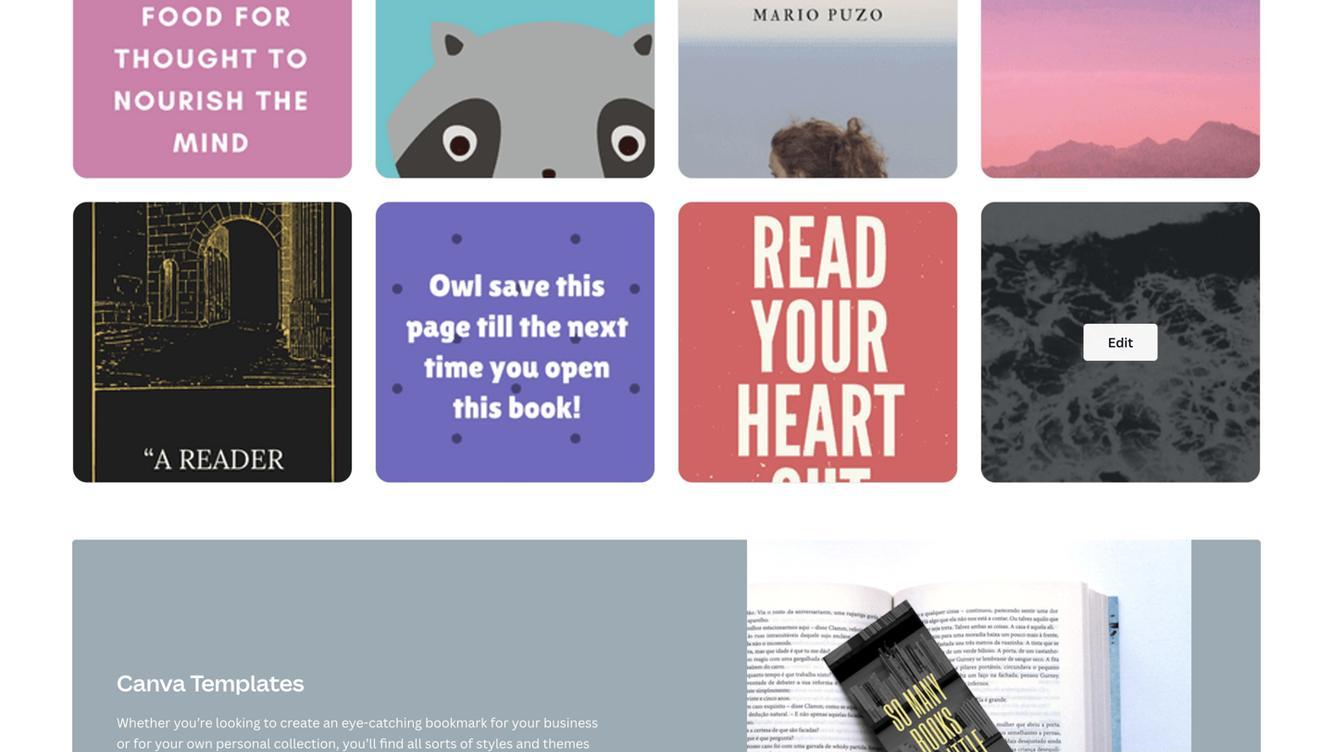 Task type: describe. For each thing, give the bounding box(es) containing it.
bookmarktemp8 image
[[968, 188, 1274, 497]]

own
[[187, 735, 213, 753]]

an
[[323, 715, 338, 732]]

you'll
[[343, 735, 376, 753]]

all
[[407, 735, 422, 753]]

templates
[[190, 669, 304, 699]]

bookmark thumbnail image
[[747, 540, 1192, 753]]

bookmark
[[425, 715, 487, 732]]

bookmarktemp1 image
[[73, 0, 352, 178]]

canva templates
[[117, 669, 304, 699]]

whether you're looking to create an eye-catching bookmark for your business or for your own personal collection, you'll find all sorts of styles and theme
[[117, 715, 598, 753]]

personal
[[216, 735, 271, 753]]

bookmarktemp5 image
[[376, 0, 655, 178]]

sorts
[[425, 735, 457, 753]]

of
[[460, 735, 473, 753]]

find
[[380, 735, 404, 753]]

styles
[[476, 735, 513, 753]]

collection,
[[274, 735, 339, 753]]



Task type: vqa. For each thing, say whether or not it's contained in the screenshot.
no colour IMAGE
no



Task type: locate. For each thing, give the bounding box(es) containing it.
for up styles on the left bottom of the page
[[490, 715, 509, 732]]

1 vertical spatial for
[[133, 735, 152, 753]]

you're
[[174, 715, 213, 732]]

1 horizontal spatial your
[[512, 715, 541, 732]]

bookmarktemp2 image
[[679, 0, 957, 178]]

and
[[516, 735, 540, 753]]

whether
[[117, 715, 171, 732]]

for
[[490, 715, 509, 732], [133, 735, 152, 753]]

1 horizontal spatial for
[[490, 715, 509, 732]]

to
[[264, 715, 277, 732]]

eye-
[[342, 715, 369, 732]]

create
[[280, 715, 320, 732]]

0 vertical spatial your
[[512, 715, 541, 732]]

bookmarktemp4 image
[[679, 202, 957, 483]]

for right or
[[133, 735, 152, 753]]

your up 'and' at the bottom of page
[[512, 715, 541, 732]]

1 vertical spatial your
[[155, 735, 183, 753]]

bookmarktemp6 image
[[981, 0, 1260, 178]]

business
[[544, 715, 598, 732]]

catching
[[369, 715, 422, 732]]

your
[[512, 715, 541, 732], [155, 735, 183, 753]]

0 vertical spatial for
[[490, 715, 509, 732]]

canva
[[117, 669, 186, 699]]

looking
[[216, 715, 261, 732]]

0 horizontal spatial your
[[155, 735, 183, 753]]

bookmarktemp7 image
[[376, 202, 655, 483]]

or
[[117, 735, 130, 753]]

bookmarktemp3 image
[[73, 202, 352, 483]]

your left own
[[155, 735, 183, 753]]

0 horizontal spatial for
[[133, 735, 152, 753]]



